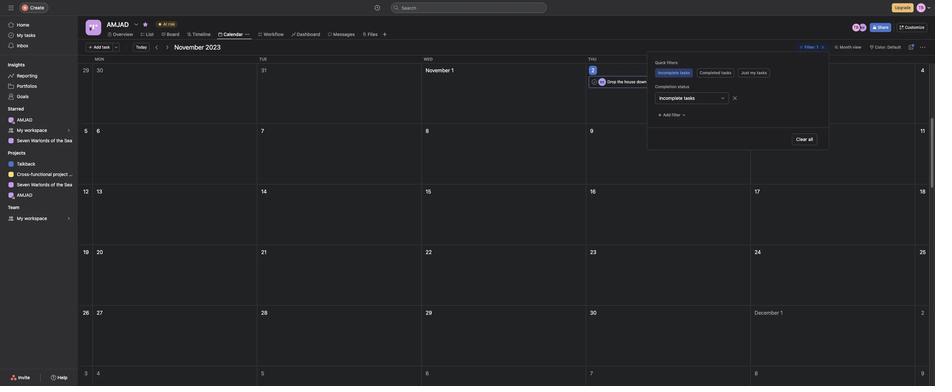 Task type: vqa. For each thing, say whether or not it's contained in the screenshot.
Share
yes



Task type: locate. For each thing, give the bounding box(es) containing it.
messages
[[333, 32, 355, 37]]

my for my workspace link in the starred element
[[17, 128, 23, 133]]

create button
[[19, 3, 48, 13]]

warlords down cross-functional project plan link
[[31, 182, 50, 188]]

project
[[53, 172, 68, 177]]

save options image
[[909, 45, 914, 50]]

1 vertical spatial seven warlords of the sea link
[[4, 180, 74, 190]]

1 horizontal spatial add
[[664, 113, 671, 118]]

1 vertical spatial 30
[[591, 310, 597, 316]]

december
[[755, 310, 780, 316]]

1 seven from the top
[[17, 138, 30, 144]]

2 warlords from the top
[[31, 182, 50, 188]]

quick
[[656, 60, 666, 65]]

overview
[[113, 32, 133, 37]]

of down cross-functional project plan
[[51, 182, 55, 188]]

functional
[[31, 172, 52, 177]]

5
[[84, 128, 88, 134], [261, 371, 265, 377]]

1 horizontal spatial 6
[[426, 371, 429, 377]]

my workspace down starred
[[17, 128, 47, 133]]

2 my workspace link from the top
[[4, 214, 74, 224]]

1 vertical spatial the
[[56, 138, 63, 144]]

next month image
[[165, 45, 170, 50]]

0 vertical spatial incomplete
[[659, 70, 680, 75]]

my workspace link
[[4, 125, 74, 136], [4, 214, 74, 224]]

view
[[854, 45, 862, 50]]

0 horizontal spatial november
[[175, 44, 204, 51]]

add tab image
[[383, 32, 388, 37]]

27
[[97, 310, 103, 316]]

more actions image right task
[[114, 45, 118, 49]]

customize button
[[898, 23, 928, 32]]

projects element
[[0, 147, 78, 202]]

ex
[[861, 25, 865, 30], [601, 80, 605, 84]]

messages link
[[328, 31, 355, 38]]

sea down see details, my workspace icon
[[64, 138, 72, 144]]

2 sea from the top
[[64, 182, 72, 188]]

incomplete down the quick filters
[[659, 70, 680, 75]]

1 horizontal spatial 3
[[755, 68, 759, 73]]

0 vertical spatial add
[[94, 45, 101, 50]]

1 seven warlords of the sea from the top
[[17, 138, 72, 144]]

tasks down status
[[684, 95, 695, 101]]

seven inside projects element
[[17, 182, 30, 188]]

1 vertical spatial workspace
[[24, 216, 47, 221]]

completed tasks
[[700, 70, 732, 75]]

seven warlords of the sea link up talkback link
[[4, 136, 74, 146]]

remove image
[[733, 96, 738, 101]]

workspace
[[24, 128, 47, 133], [24, 216, 47, 221]]

2 vertical spatial my
[[17, 216, 23, 221]]

sea for talkback
[[64, 182, 72, 188]]

3 right help
[[84, 371, 88, 377]]

my workspace link for see details, my workspace image
[[4, 214, 74, 224]]

see details, my workspace image
[[67, 129, 71, 132]]

house
[[625, 80, 636, 84]]

my workspace
[[17, 128, 47, 133], [17, 216, 47, 221]]

board image
[[90, 24, 97, 32]]

my workspace link down starred
[[4, 125, 74, 136]]

incomplete tasks down filters
[[659, 70, 691, 75]]

hide sidebar image
[[8, 5, 14, 10]]

warlords up talkback link
[[31, 138, 50, 144]]

1 vertical spatial seven warlords of the sea
[[17, 182, 72, 188]]

1 vertical spatial 8
[[755, 371, 759, 377]]

0 vertical spatial seven
[[17, 138, 30, 144]]

7
[[261, 128, 264, 134], [591, 371, 594, 377]]

warlords
[[31, 138, 50, 144], [31, 182, 50, 188]]

completed image
[[591, 78, 599, 86]]

0 vertical spatial seven warlords of the sea link
[[4, 136, 74, 146]]

1 horizontal spatial 5
[[261, 371, 265, 377]]

0 horizontal spatial 1
[[452, 68, 454, 73]]

0 horizontal spatial 9
[[591, 128, 594, 134]]

1 my workspace link from the top
[[4, 125, 74, 136]]

1 inside filter: 1 dropdown button
[[817, 45, 819, 50]]

0 vertical spatial warlords
[[31, 138, 50, 144]]

1 horizontal spatial november
[[426, 68, 450, 73]]

amjad link
[[4, 115, 74, 125], [4, 190, 74, 201]]

the inside starred element
[[56, 138, 63, 144]]

0 vertical spatial incomplete tasks
[[659, 70, 691, 75]]

1 seven warlords of the sea link from the top
[[4, 136, 74, 146]]

1 vertical spatial 2
[[922, 310, 925, 316]]

0 vertical spatial seven warlords of the sea
[[17, 138, 72, 144]]

28
[[261, 310, 268, 316]]

1 vertical spatial incomplete
[[660, 95, 683, 101]]

help button
[[47, 372, 72, 384]]

1 my from the top
[[17, 32, 23, 38]]

1 vertical spatial my
[[17, 128, 23, 133]]

my inside 'teams' element
[[17, 216, 23, 221]]

1 vertical spatial warlords
[[31, 182, 50, 188]]

workspace inside starred element
[[24, 128, 47, 133]]

ex right tb
[[861, 25, 865, 30]]

help
[[58, 375, 68, 381]]

add left task
[[94, 45, 101, 50]]

1 horizontal spatial 7
[[591, 371, 594, 377]]

2 seven warlords of the sea link from the top
[[4, 180, 74, 190]]

add for add task
[[94, 45, 101, 50]]

projects button
[[0, 150, 25, 157]]

0 vertical spatial sea
[[64, 138, 72, 144]]

warlords inside starred element
[[31, 138, 50, 144]]

at risk
[[163, 22, 175, 27]]

of inside starred element
[[51, 138, 55, 144]]

1 vertical spatial 9
[[922, 371, 925, 377]]

1 vertical spatial my workspace
[[17, 216, 47, 221]]

2 amjad from the top
[[17, 193, 32, 198]]

2 vertical spatial 1
[[781, 310, 783, 316]]

0 vertical spatial of
[[51, 138, 55, 144]]

starred
[[8, 106, 24, 112]]

seven for amjad
[[17, 138, 30, 144]]

customize
[[906, 25, 925, 30]]

add filter
[[664, 113, 681, 118]]

4
[[922, 68, 925, 73], [97, 371, 100, 377]]

add inside button
[[94, 45, 101, 50]]

1 vertical spatial add
[[664, 113, 671, 118]]

clear image
[[822, 45, 826, 49]]

1 horizontal spatial ex
[[861, 25, 865, 30]]

seven warlords of the sea up talkback link
[[17, 138, 72, 144]]

sea down plan
[[64, 182, 72, 188]]

list link
[[141, 31, 154, 38]]

0 vertical spatial amjad link
[[4, 115, 74, 125]]

my down starred
[[17, 128, 23, 133]]

0 vertical spatial november
[[175, 44, 204, 51]]

1 horizontal spatial 8
[[755, 371, 759, 377]]

0 horizontal spatial add
[[94, 45, 101, 50]]

1 vertical spatial of
[[51, 182, 55, 188]]

incomplete down completion status
[[660, 95, 683, 101]]

1 vertical spatial 1
[[452, 68, 454, 73]]

seven warlords of the sea inside starred element
[[17, 138, 72, 144]]

seven warlords of the sea for talkback
[[17, 182, 72, 188]]

my tasks
[[17, 32, 36, 38]]

color: default button
[[868, 43, 905, 52]]

1 vertical spatial incomplete tasks
[[660, 95, 695, 101]]

my workspace link inside 'teams' element
[[4, 214, 74, 224]]

1
[[817, 45, 819, 50], [452, 68, 454, 73], [781, 310, 783, 316]]

incomplete tasks down completion status
[[660, 95, 695, 101]]

1 vertical spatial my workspace link
[[4, 214, 74, 224]]

1 vertical spatial seven
[[17, 182, 30, 188]]

seven up the projects
[[17, 138, 30, 144]]

tasks inside incomplete tasks button
[[681, 70, 691, 75]]

0 vertical spatial 6
[[97, 128, 100, 134]]

25
[[920, 250, 927, 256]]

tasks right my
[[758, 70, 768, 75]]

amjad down starred
[[17, 117, 32, 123]]

incomplete
[[659, 70, 680, 75], [660, 95, 683, 101]]

1 vertical spatial amjad link
[[4, 190, 74, 201]]

my workspace inside 'teams' element
[[17, 216, 47, 221]]

invite
[[18, 375, 30, 381]]

of up talkback link
[[51, 138, 55, 144]]

sea inside starred element
[[64, 138, 72, 144]]

0 horizontal spatial 4
[[97, 371, 100, 377]]

1 vertical spatial 4
[[97, 371, 100, 377]]

2 my from the top
[[17, 128, 23, 133]]

overview link
[[108, 31, 133, 38]]

2 vertical spatial the
[[56, 182, 63, 188]]

2 my workspace from the top
[[17, 216, 47, 221]]

2 of from the top
[[51, 182, 55, 188]]

3 my from the top
[[17, 216, 23, 221]]

november down timeline link
[[175, 44, 204, 51]]

0 vertical spatial the
[[618, 80, 624, 84]]

1 sea from the top
[[64, 138, 72, 144]]

calendar link
[[219, 31, 243, 38]]

Search tasks, projects, and more text field
[[391, 3, 547, 13]]

history image
[[375, 5, 380, 10]]

6
[[97, 128, 100, 134], [426, 371, 429, 377]]

timeline
[[193, 32, 211, 37]]

create
[[30, 5, 44, 10]]

month view button
[[832, 43, 865, 52]]

seven warlords of the sea link for amjad
[[4, 136, 74, 146]]

invite button
[[6, 372, 34, 384]]

my inside starred element
[[17, 128, 23, 133]]

8
[[426, 128, 429, 134], [755, 371, 759, 377]]

seven for talkback
[[17, 182, 30, 188]]

1 my workspace from the top
[[17, 128, 47, 133]]

2023
[[206, 44, 221, 51]]

1 horizontal spatial 30
[[591, 310, 597, 316]]

incomplete tasks group
[[656, 93, 822, 104]]

the right drop
[[618, 80, 624, 84]]

0 vertical spatial amjad
[[17, 117, 32, 123]]

today button
[[133, 43, 150, 52]]

1 vertical spatial 3
[[84, 371, 88, 377]]

dashboard
[[297, 32, 320, 37]]

seven inside starred element
[[17, 138, 30, 144]]

20
[[97, 250, 103, 256]]

tasks inside my tasks link
[[24, 32, 36, 38]]

mon
[[95, 57, 104, 62]]

portfolios link
[[4, 81, 74, 92]]

0 vertical spatial ex
[[861, 25, 865, 30]]

remove from starred image
[[143, 22, 148, 27]]

0 vertical spatial 4
[[922, 68, 925, 73]]

10
[[755, 128, 761, 134]]

task
[[102, 45, 110, 50]]

tasks right the completed
[[722, 70, 732, 75]]

2 seven from the top
[[17, 182, 30, 188]]

1 horizontal spatial 1
[[781, 310, 783, 316]]

my up inbox
[[17, 32, 23, 38]]

team button
[[0, 205, 19, 211]]

the for amjad
[[56, 138, 63, 144]]

my workspace down team
[[17, 216, 47, 221]]

previous month image
[[154, 45, 160, 50]]

1 workspace from the top
[[24, 128, 47, 133]]

more actions image right save options image
[[921, 45, 926, 50]]

my
[[751, 70, 757, 75]]

seven down cross-
[[17, 182, 30, 188]]

2 workspace from the top
[[24, 216, 47, 221]]

0 vertical spatial 1
[[817, 45, 819, 50]]

0 vertical spatial 2
[[592, 68, 595, 73]]

0 horizontal spatial 2
[[592, 68, 595, 73]]

home
[[17, 22, 29, 28]]

incomplete tasks inside incomplete tasks button
[[659, 70, 691, 75]]

0 vertical spatial workspace
[[24, 128, 47, 133]]

29
[[83, 68, 89, 73], [426, 310, 432, 316]]

tasks inside "completed tasks" button
[[722, 70, 732, 75]]

talkback
[[17, 161, 35, 167]]

workspace inside 'teams' element
[[24, 216, 47, 221]]

ex right completed image on the top
[[601, 80, 605, 84]]

3 for november 1
[[755, 68, 759, 73]]

0 vertical spatial 5
[[84, 128, 88, 134]]

the up talkback link
[[56, 138, 63, 144]]

my workspace link inside starred element
[[4, 125, 74, 136]]

1 vertical spatial 6
[[426, 371, 429, 377]]

seven warlords of the sea inside projects element
[[17, 182, 72, 188]]

amjad up team
[[17, 193, 32, 198]]

amjad link down goals link on the left top of page
[[4, 115, 74, 125]]

1 amjad from the top
[[17, 117, 32, 123]]

seven warlords of the sea
[[17, 138, 72, 144], [17, 182, 72, 188]]

tasks up status
[[681, 70, 691, 75]]

november down wed
[[426, 68, 450, 73]]

1 vertical spatial 29
[[426, 310, 432, 316]]

seven warlords of the sea down cross-functional project plan
[[17, 182, 72, 188]]

0 vertical spatial my workspace
[[17, 128, 47, 133]]

0 horizontal spatial 8
[[426, 128, 429, 134]]

1 amjad link from the top
[[4, 115, 74, 125]]

2 horizontal spatial 1
[[817, 45, 819, 50]]

amjad link inside projects element
[[4, 190, 74, 201]]

the down the project
[[56, 182, 63, 188]]

board link
[[162, 31, 180, 38]]

sea for amjad
[[64, 138, 72, 144]]

add inside dropdown button
[[664, 113, 671, 118]]

1 warlords from the top
[[31, 138, 50, 144]]

0 horizontal spatial 29
[[83, 68, 89, 73]]

1 of from the top
[[51, 138, 55, 144]]

1 vertical spatial november
[[426, 68, 450, 73]]

tasks down home
[[24, 32, 36, 38]]

0 vertical spatial 3
[[755, 68, 759, 73]]

2 seven warlords of the sea from the top
[[17, 182, 72, 188]]

seven warlords of the sea link down functional
[[4, 180, 74, 190]]

add left filter
[[664, 113, 671, 118]]

Completed checkbox
[[591, 78, 599, 86]]

my inside global element
[[17, 32, 23, 38]]

2 amjad link from the top
[[4, 190, 74, 201]]

portfolios
[[17, 83, 37, 89]]

my workspace link down team
[[4, 214, 74, 224]]

1 vertical spatial 7
[[591, 371, 594, 377]]

9
[[591, 128, 594, 134], [922, 371, 925, 377]]

amjad link up 'teams' element
[[4, 190, 74, 201]]

0 horizontal spatial 6
[[97, 128, 100, 134]]

3 down "fri"
[[755, 68, 759, 73]]

today
[[136, 45, 147, 50]]

13
[[97, 189, 102, 195]]

1 vertical spatial amjad
[[17, 193, 32, 198]]

starred button
[[0, 106, 24, 112]]

the inside projects element
[[56, 182, 63, 188]]

more actions image
[[921, 45, 926, 50], [114, 45, 118, 49]]

0 vertical spatial my
[[17, 32, 23, 38]]

1 vertical spatial sea
[[64, 182, 72, 188]]

cross-
[[17, 172, 31, 177]]

warlords for amjad
[[31, 138, 50, 144]]

my workspace inside starred element
[[17, 128, 47, 133]]

1 vertical spatial ex
[[601, 80, 605, 84]]

0 horizontal spatial more actions image
[[114, 45, 118, 49]]

11
[[921, 128, 926, 134]]

sea inside projects element
[[64, 182, 72, 188]]

my down team
[[17, 216, 23, 221]]

add
[[94, 45, 101, 50], [664, 113, 671, 118]]

0 horizontal spatial 3
[[84, 371, 88, 377]]

14
[[261, 189, 267, 195]]

upgrade button
[[893, 3, 914, 12]]

of inside projects element
[[51, 182, 55, 188]]

amjad link inside starred element
[[4, 115, 74, 125]]

0 vertical spatial 30
[[97, 68, 103, 73]]

1 horizontal spatial 29
[[426, 310, 432, 316]]

incomplete tasks
[[659, 70, 691, 75], [660, 95, 695, 101]]

3 for 19
[[84, 371, 88, 377]]

warlords inside projects element
[[31, 182, 50, 188]]

0 vertical spatial my workspace link
[[4, 125, 74, 136]]

0 horizontal spatial 7
[[261, 128, 264, 134]]

None text field
[[105, 19, 131, 30]]



Task type: describe. For each thing, give the bounding box(es) containing it.
amjad inside projects element
[[17, 193, 32, 198]]

workspace for see details, my workspace image
[[24, 216, 47, 221]]

fri
[[753, 57, 759, 62]]

1 for filter: 1
[[817, 45, 819, 50]]

0 vertical spatial 9
[[591, 128, 594, 134]]

my for my tasks link
[[17, 32, 23, 38]]

incomplete inside dropdown button
[[660, 95, 683, 101]]

17
[[755, 189, 761, 195]]

teams element
[[0, 202, 78, 225]]

filter: 1 button
[[797, 43, 830, 52]]

26
[[83, 310, 89, 316]]

31
[[261, 68, 267, 73]]

completed tasks button
[[697, 69, 735, 78]]

reporting link
[[4, 71, 74, 81]]

insights element
[[0, 59, 78, 103]]

1 horizontal spatial more actions image
[[921, 45, 926, 50]]

files link
[[363, 31, 378, 38]]

talkback link
[[4, 159, 74, 170]]

1 for december 1
[[781, 310, 783, 316]]

color:
[[876, 45, 887, 50]]

24
[[755, 250, 762, 256]]

my tasks link
[[4, 30, 74, 41]]

all
[[809, 137, 814, 142]]

november for november 1
[[426, 68, 450, 73]]

my for my workspace link inside the 'teams' element
[[17, 216, 23, 221]]

calendar
[[224, 32, 243, 37]]

board
[[167, 32, 180, 37]]

clear
[[797, 137, 808, 142]]

month
[[841, 45, 853, 50]]

seven warlords of the sea for amjad
[[17, 138, 72, 144]]

0 vertical spatial 8
[[426, 128, 429, 134]]

goals link
[[4, 92, 74, 102]]

wed
[[424, 57, 433, 62]]

reporting
[[17, 73, 37, 79]]

1 for november 1
[[452, 68, 454, 73]]

15
[[426, 189, 431, 195]]

tb
[[854, 25, 859, 30]]

insights
[[8, 62, 25, 68]]

18
[[921, 189, 926, 195]]

0 vertical spatial 29
[[83, 68, 89, 73]]

add filter button
[[656, 111, 689, 120]]

risk
[[168, 22, 175, 27]]

workspace for see details, my workspace icon
[[24, 128, 47, 133]]

quick filters
[[656, 60, 678, 65]]

workflow link
[[259, 31, 284, 38]]

warlords for talkback
[[31, 182, 50, 188]]

add for add filter
[[664, 113, 671, 118]]

my workspace link for see details, my workspace icon
[[4, 125, 74, 136]]

share button
[[871, 23, 892, 32]]

completion status
[[656, 84, 690, 89]]

show options image
[[134, 22, 139, 27]]

19
[[83, 250, 89, 256]]

dashboard link
[[292, 31, 320, 38]]

inbox link
[[4, 41, 74, 51]]

16
[[591, 189, 596, 195]]

22
[[426, 250, 432, 256]]

0 horizontal spatial ex
[[601, 80, 605, 84]]

cross-functional project plan link
[[4, 170, 78, 180]]

share
[[879, 25, 889, 30]]

november for november 2023
[[175, 44, 204, 51]]

list
[[146, 32, 154, 37]]

seven warlords of the sea link for talkback
[[4, 180, 74, 190]]

21
[[261, 250, 267, 256]]

goals
[[17, 94, 29, 99]]

status
[[678, 84, 690, 89]]

incomplete inside button
[[659, 70, 680, 75]]

starred element
[[0, 103, 78, 147]]

the for talkback
[[56, 182, 63, 188]]

incomplete tasks button
[[656, 69, 694, 78]]

color: default
[[876, 45, 902, 50]]

see details, my workspace image
[[67, 217, 71, 221]]

timeline link
[[187, 31, 211, 38]]

cross-functional project plan
[[17, 172, 78, 177]]

global element
[[0, 16, 78, 55]]

month view
[[841, 45, 862, 50]]

tab actions image
[[246, 32, 250, 36]]

1 horizontal spatial 4
[[922, 68, 925, 73]]

filter
[[672, 113, 681, 118]]

1 vertical spatial 5
[[261, 371, 265, 377]]

just my tasks
[[742, 70, 768, 75]]

incomplete tasks button
[[656, 93, 730, 104]]

just
[[742, 70, 750, 75]]

workflow
[[264, 32, 284, 37]]

december 1
[[755, 310, 783, 316]]

my workspace for my workspace link inside the 'teams' element
[[17, 216, 47, 221]]

completed
[[700, 70, 721, 75]]

upgrade
[[896, 5, 912, 10]]

at risk button
[[153, 20, 180, 29]]

1 horizontal spatial 9
[[922, 371, 925, 377]]

drop
[[608, 80, 617, 84]]

amjad inside starred element
[[17, 117, 32, 123]]

of for talkback
[[51, 182, 55, 188]]

drop the house down
[[608, 80, 647, 84]]

0 horizontal spatial 5
[[84, 128, 88, 134]]

plan
[[69, 172, 78, 177]]

just my tasks button
[[739, 69, 771, 78]]

0 vertical spatial 7
[[261, 128, 264, 134]]

filter:
[[805, 45, 816, 50]]

completion
[[656, 84, 677, 89]]

november 2023
[[175, 44, 221, 51]]

incomplete tasks inside incomplete tasks dropdown button
[[660, 95, 695, 101]]

files
[[368, 32, 378, 37]]

my workspace for my workspace link in the starred element
[[17, 128, 47, 133]]

thu
[[589, 57, 597, 62]]

of for amjad
[[51, 138, 55, 144]]

clear all
[[797, 137, 814, 142]]

tasks inside just my tasks button
[[758, 70, 768, 75]]

add task
[[94, 45, 110, 50]]

inbox
[[17, 43, 28, 48]]

1 horizontal spatial 2
[[922, 310, 925, 316]]

tue
[[259, 57, 267, 62]]

tasks inside incomplete tasks dropdown button
[[684, 95, 695, 101]]

0 horizontal spatial 30
[[97, 68, 103, 73]]

insights button
[[0, 62, 25, 68]]

12
[[83, 189, 89, 195]]



